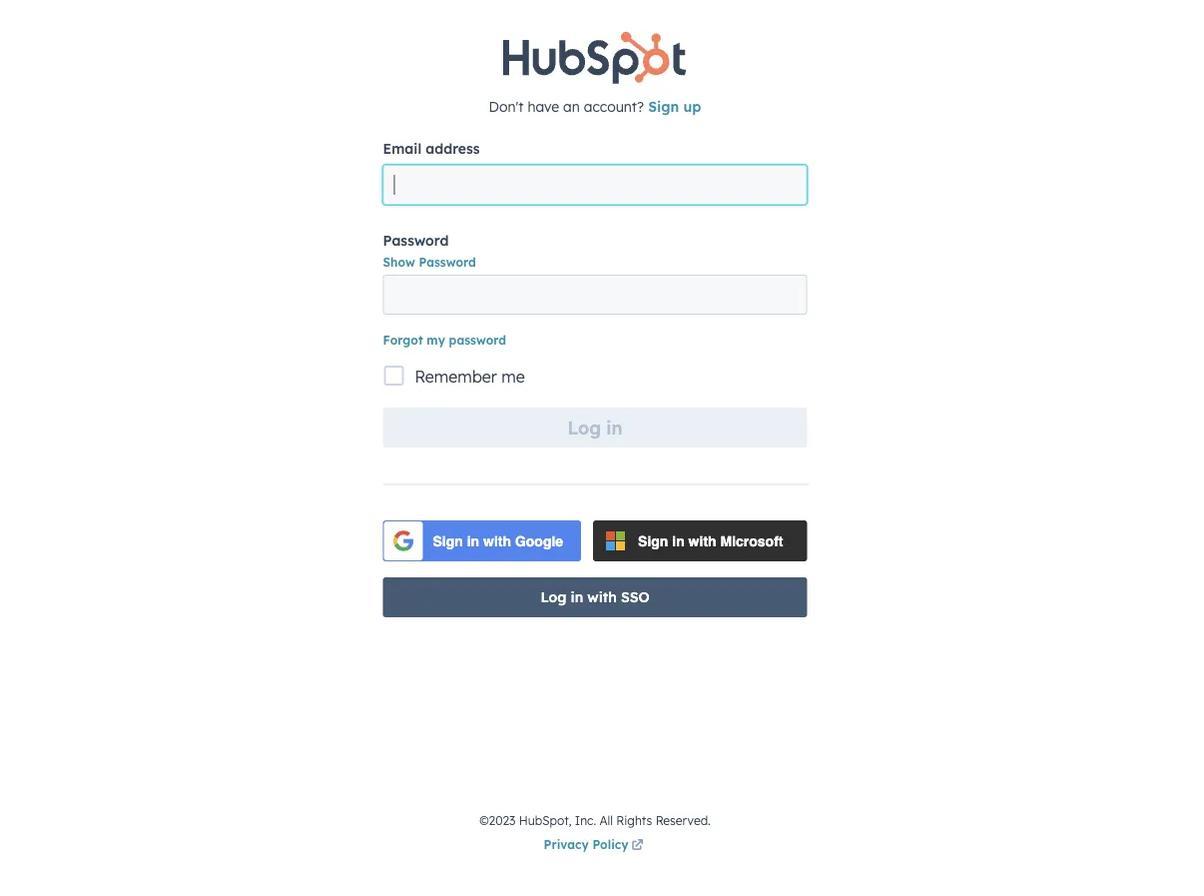 Task type: describe. For each thing, give the bounding box(es) containing it.
password
[[449, 332, 507, 347]]

sign in with google button
[[383, 521, 582, 562]]

forgot
[[383, 332, 423, 347]]

sign up link
[[649, 98, 702, 115]]

my
[[427, 332, 446, 347]]

hubspot,
[[519, 813, 572, 828]]

rights
[[617, 813, 653, 828]]

address
[[426, 140, 480, 157]]

privacy policy
[[544, 837, 629, 852]]

email
[[383, 140, 422, 157]]

in for sign in with microsoft
[[673, 533, 685, 549]]

password show password
[[383, 232, 476, 269]]

account?
[[584, 98, 645, 115]]

sign in with google
[[433, 533, 564, 549]]

log in
[[568, 416, 623, 439]]

sign for sign in with microsoft
[[639, 533, 669, 549]]

log in with sso
[[541, 588, 650, 606]]

up
[[684, 98, 702, 115]]

log for log in with sso
[[541, 588, 567, 606]]

© 2023 hubspot, inc. all rights reserved.
[[480, 813, 711, 828]]

Password password field
[[383, 275, 808, 315]]

an
[[564, 98, 580, 115]]

remember
[[415, 367, 497, 387]]

log for log in
[[568, 416, 601, 439]]

show password button
[[383, 253, 476, 271]]

show
[[383, 254, 415, 269]]

1 link opens in a new window image from the top
[[632, 834, 644, 858]]

policy
[[593, 837, 629, 852]]

with for google
[[484, 533, 512, 549]]

in for log in with sso
[[571, 588, 584, 606]]

1 vertical spatial password
[[419, 254, 476, 269]]

privacy policy link
[[544, 834, 647, 858]]

0 vertical spatial password
[[383, 232, 449, 249]]

in for log in
[[607, 416, 623, 439]]



Task type: vqa. For each thing, say whether or not it's contained in the screenshot.
Email Address
yes



Task type: locate. For each thing, give the bounding box(es) containing it.
log inside button
[[541, 588, 567, 606]]

sign up sso
[[639, 533, 669, 549]]

2023
[[489, 813, 516, 828]]

don't have an account? sign up
[[489, 98, 702, 115]]

1 vertical spatial log
[[541, 588, 567, 606]]

reserved.
[[656, 813, 711, 828]]

privacy
[[544, 837, 589, 852]]

with left microsoft
[[689, 533, 717, 549]]

link opens in a new window image
[[632, 834, 644, 858], [632, 840, 644, 852]]

password up show password button on the top
[[383, 232, 449, 249]]

sign
[[649, 98, 680, 115], [433, 533, 463, 549], [639, 533, 669, 549]]

2 horizontal spatial with
[[689, 533, 717, 549]]

with left google
[[484, 533, 512, 549]]

with
[[484, 533, 512, 549], [689, 533, 717, 549], [588, 588, 617, 606]]

email address
[[383, 140, 480, 157]]

1 horizontal spatial with
[[588, 588, 617, 606]]

forgot my password link
[[383, 332, 507, 347]]

log in with sso button
[[383, 577, 808, 617]]

with left sso
[[588, 588, 617, 606]]

me
[[502, 367, 525, 387]]

don't
[[489, 98, 524, 115]]

sso
[[621, 588, 650, 606]]

Email address email field
[[383, 165, 808, 205]]

password right show
[[419, 254, 476, 269]]

sign left google
[[433, 533, 463, 549]]

0 horizontal spatial with
[[484, 533, 512, 549]]

remember me
[[415, 367, 525, 387]]

password
[[383, 232, 449, 249], [419, 254, 476, 269]]

sign for sign in with google
[[433, 533, 463, 549]]

in for sign in with google
[[467, 533, 480, 549]]

log inside button
[[568, 416, 601, 439]]

0 horizontal spatial log
[[541, 588, 567, 606]]

with for sso
[[588, 588, 617, 606]]

forgot my password
[[383, 332, 507, 347]]

with for microsoft
[[689, 533, 717, 549]]

in inside button
[[607, 416, 623, 439]]

log in button
[[383, 408, 808, 448]]

sign in with microsoft button
[[594, 521, 808, 562]]

google
[[515, 533, 564, 549]]

2 link opens in a new window image from the top
[[632, 840, 644, 852]]

log
[[568, 416, 601, 439], [541, 588, 567, 606]]

microsoft
[[721, 533, 784, 549]]

inc.
[[575, 813, 597, 828]]

link opens in a new window image inside privacy policy link
[[632, 840, 644, 852]]

0 vertical spatial log
[[568, 416, 601, 439]]

sign left up
[[649, 98, 680, 115]]

sign in with microsoft
[[639, 533, 784, 549]]

1 horizontal spatial log
[[568, 416, 601, 439]]

©
[[480, 813, 489, 828]]

in
[[607, 416, 623, 439], [467, 533, 480, 549], [673, 533, 685, 549], [571, 588, 584, 606]]

have
[[528, 98, 560, 115]]

all
[[600, 813, 613, 828]]



